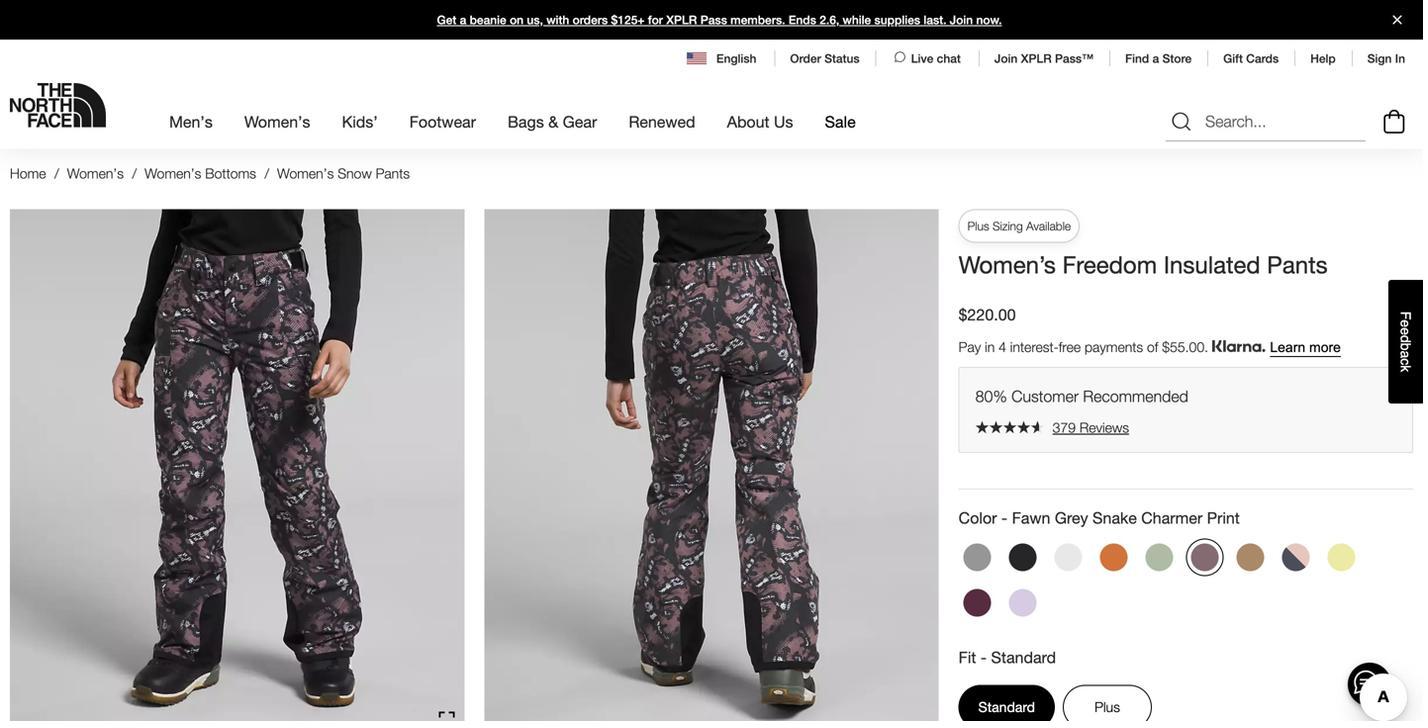 Task type: describe. For each thing, give the bounding box(es) containing it.
color - fawn grey snake charmer print
[[959, 509, 1240, 527]]

fit - standard
[[959, 648, 1056, 667]]

live chat button
[[892, 49, 963, 67]]

1 horizontal spatial pants
[[1267, 251, 1328, 279]]

2.6,
[[820, 13, 840, 27]]

us,
[[527, 13, 543, 27]]

&
[[549, 112, 558, 131]]

0 vertical spatial standard
[[991, 648, 1056, 667]]

about us
[[727, 112, 793, 131]]

Search search field
[[1166, 102, 1366, 142]]

english link
[[687, 49, 759, 67]]

pay
[[959, 339, 981, 356]]

c
[[1398, 359, 1414, 366]]

view cart image
[[1379, 107, 1411, 137]]

Pink Moss Faded Dye Camo Print radio
[[1278, 539, 1315, 577]]

sign
[[1368, 51, 1392, 65]]

fit
[[959, 648, 976, 667]]

tnf black image
[[1009, 544, 1037, 572]]

0 vertical spatial xplr
[[666, 13, 697, 27]]

standard inside button
[[979, 699, 1035, 716]]

4
[[999, 339, 1007, 356]]

order status link
[[790, 51, 860, 65]]

misty sage image
[[1146, 544, 1174, 572]]

men's
[[169, 112, 213, 131]]

about
[[727, 112, 770, 131]]

home / women's / women's bottoms / women's snow pants
[[10, 165, 414, 182]]

0 horizontal spatial women's link
[[67, 165, 124, 182]]

for
[[648, 13, 663, 27]]

in
[[1395, 51, 1406, 65]]

members.
[[731, 13, 785, 27]]

of
[[1147, 339, 1159, 356]]

Mandarin radio
[[1095, 539, 1133, 577]]

3 / from the left
[[265, 165, 269, 182]]

tnf medium grey heather image
[[964, 544, 992, 572]]

379 reviews link
[[976, 419, 1397, 436]]

print
[[1207, 509, 1240, 527]]

find
[[1126, 51, 1149, 65]]

a inside button
[[1398, 351, 1414, 359]]

Boysenberry radio
[[959, 584, 996, 622]]

- for fit
[[981, 648, 987, 667]]

close image
[[1385, 15, 1411, 24]]

TNF Medium Grey Heather radio
[[959, 539, 996, 577]]

chat
[[937, 51, 961, 65]]

sale link
[[825, 95, 856, 149]]

2 / from the left
[[132, 165, 137, 182]]

renewed
[[629, 112, 695, 131]]

live chat
[[911, 51, 961, 65]]

gear
[[563, 112, 597, 131]]

sale
[[825, 112, 856, 131]]

with
[[547, 13, 569, 27]]

Fawn Grey Snake Charmer Print radio
[[1187, 539, 1224, 577]]

women's bottoms link
[[145, 165, 256, 182]]

about us link
[[727, 95, 793, 149]]

the north face home page image
[[10, 83, 106, 128]]

learn
[[1270, 340, 1306, 356]]

find a store
[[1126, 51, 1192, 65]]

get a beanie on us, with orders $125+ for xplr pass members. ends 2.6, while supplies last. join now. link
[[0, 0, 1423, 40]]

1 / from the left
[[54, 165, 59, 182]]

store
[[1163, 51, 1192, 65]]

plus for plus sizing available
[[968, 219, 990, 233]]

interest-
[[1010, 339, 1059, 356]]

learn more
[[1270, 340, 1341, 356]]

freedom
[[1063, 251, 1157, 279]]

d
[[1398, 335, 1414, 343]]

gardenia white image
[[1055, 544, 1083, 572]]

mandarin image
[[1100, 544, 1128, 572]]

cards
[[1247, 51, 1279, 65]]

snow
[[338, 165, 372, 182]]

join xplr pass™
[[995, 51, 1094, 65]]

get a beanie on us, with orders $125+ for xplr pass members. ends 2.6, while supplies last. join now.
[[437, 13, 1002, 27]]

color
[[959, 509, 997, 527]]

Icy Lilac radio
[[1004, 584, 1042, 622]]

footwear link
[[410, 95, 476, 149]]

$220.00
[[959, 305, 1016, 324]]

fawn
[[1012, 509, 1051, 527]]

order status
[[790, 51, 860, 65]]

last.
[[924, 13, 947, 27]]

footwear
[[410, 112, 476, 131]]

klarna image
[[1212, 341, 1266, 353]]

sign in
[[1368, 51, 1406, 65]]

women's up bottoms
[[244, 112, 310, 131]]

orders
[[573, 13, 608, 27]]

supplies
[[875, 13, 921, 27]]

men's link
[[169, 95, 213, 149]]

order
[[790, 51, 821, 65]]

find a store link
[[1126, 51, 1192, 65]]

fawn grey snake charmer print image
[[1191, 544, 1219, 572]]

women's down men's "link"
[[145, 165, 201, 182]]

plus sizing available
[[968, 219, 1071, 233]]

80%
[[976, 387, 1007, 406]]

ends
[[789, 13, 816, 27]]

beanie
[[470, 13, 507, 27]]

more
[[1310, 340, 1341, 356]]



Task type: locate. For each thing, give the bounding box(es) containing it.
1 vertical spatial -
[[981, 648, 987, 667]]

2 vertical spatial a
[[1398, 351, 1414, 359]]

free
[[1059, 339, 1081, 356]]

a right find
[[1153, 51, 1159, 65]]

/ right bottoms
[[265, 165, 269, 182]]

plus for plus
[[1095, 699, 1120, 716]]

1 vertical spatial women's link
[[67, 165, 124, 182]]

join right last.
[[950, 13, 973, 27]]

renewed link
[[629, 95, 695, 149]]

e up b
[[1398, 328, 1414, 335]]

join xplr pass™ link
[[995, 51, 1094, 65]]

home
[[10, 165, 46, 182]]

a up k
[[1398, 351, 1414, 359]]

a for find
[[1153, 51, 1159, 65]]

2 horizontal spatial a
[[1398, 351, 1414, 359]]

2 e from the top
[[1398, 328, 1414, 335]]

- right "fit"
[[981, 648, 987, 667]]

TNF Black radio
[[1004, 539, 1042, 577]]

e up d in the top right of the page
[[1398, 320, 1414, 328]]

boysenberry image
[[964, 589, 992, 617]]

status
[[825, 51, 860, 65]]

-
[[1002, 509, 1008, 527], [981, 648, 987, 667]]

charmer
[[1142, 509, 1203, 527]]

women's freedom insulated pants
[[959, 251, 1328, 279]]

xplr
[[666, 13, 697, 27], [1021, 51, 1052, 65]]

/ right home link
[[54, 165, 59, 182]]

bags
[[508, 112, 544, 131]]

a for get
[[460, 13, 466, 27]]

1 vertical spatial join
[[995, 51, 1018, 65]]

bottoms
[[205, 165, 256, 182]]

us
[[774, 112, 793, 131]]

1 horizontal spatial /
[[132, 165, 137, 182]]

grey
[[1055, 509, 1088, 527]]

sign in button
[[1368, 51, 1406, 65]]

available
[[1026, 219, 1071, 233]]

sun sprite image
[[1328, 544, 1356, 572]]

/ left women's bottoms link
[[132, 165, 137, 182]]

pass
[[701, 13, 727, 27]]

customer
[[1012, 387, 1079, 406]]

2 horizontal spatial /
[[265, 165, 269, 182]]

$125+
[[611, 13, 645, 27]]

$55.00.
[[1162, 339, 1209, 356]]

plus
[[968, 219, 990, 233], [1095, 699, 1120, 716]]

0 vertical spatial join
[[950, 13, 973, 27]]

f
[[1398, 312, 1414, 320]]

Almond Butter radio
[[1232, 539, 1270, 577]]

women's link up bottoms
[[244, 95, 310, 149]]

pants
[[376, 165, 410, 182], [1267, 251, 1328, 279]]

join down now.
[[995, 51, 1018, 65]]

b
[[1398, 343, 1414, 351]]

0 vertical spatial a
[[460, 13, 466, 27]]

home link
[[10, 165, 46, 182]]

k
[[1398, 366, 1414, 372]]

a
[[460, 13, 466, 27], [1153, 51, 1159, 65], [1398, 351, 1414, 359]]

icy lilac image
[[1009, 589, 1037, 617]]

plus inside plus button
[[1095, 699, 1120, 716]]

- for color
[[1002, 509, 1008, 527]]

while
[[843, 13, 871, 27]]

0 vertical spatial -
[[1002, 509, 1008, 527]]

Gardenia White radio
[[1050, 539, 1088, 577]]

on
[[510, 13, 524, 27]]

bags & gear link
[[508, 95, 597, 149]]

- right "color"
[[1002, 509, 1008, 527]]

gift cards
[[1224, 51, 1279, 65]]

get
[[437, 13, 457, 27]]

pants right snow
[[376, 165, 410, 182]]

bags & gear
[[508, 112, 597, 131]]

open full screen image
[[439, 712, 455, 722]]

0 horizontal spatial join
[[950, 13, 973, 27]]

kids'
[[342, 112, 378, 131]]

learn more button
[[1270, 340, 1341, 356]]

1 vertical spatial standard
[[979, 699, 1035, 716]]

1 horizontal spatial join
[[995, 51, 1018, 65]]

1 e from the top
[[1398, 320, 1414, 328]]

0 vertical spatial pants
[[376, 165, 410, 182]]

f e e d b a c k button
[[1389, 280, 1423, 404]]

1 vertical spatial xplr
[[1021, 51, 1052, 65]]

pants up learn more
[[1267, 251, 1328, 279]]

1 vertical spatial a
[[1153, 51, 1159, 65]]

/
[[54, 165, 59, 182], [132, 165, 137, 182], [265, 165, 269, 182]]

pass™
[[1055, 51, 1094, 65]]

plus button
[[1063, 685, 1152, 722]]

0 vertical spatial plus
[[968, 219, 990, 233]]

pay in 4 interest-free payments of $55.00.
[[959, 339, 1212, 356]]

Sun Sprite radio
[[1323, 539, 1361, 577]]

snake
[[1093, 509, 1137, 527]]

0 horizontal spatial xplr
[[666, 13, 697, 27]]

standard up standard button
[[991, 648, 1056, 667]]

0 horizontal spatial pants
[[376, 165, 410, 182]]

payments
[[1085, 339, 1143, 356]]

women's
[[959, 251, 1056, 279]]

english
[[717, 51, 757, 65]]

standard down "fit - standard"
[[979, 699, 1035, 716]]

women's link right home link
[[67, 165, 124, 182]]

help
[[1311, 51, 1336, 65]]

insulated
[[1164, 251, 1261, 279]]

standard
[[991, 648, 1056, 667], [979, 699, 1035, 716]]

women's
[[244, 112, 310, 131], [67, 165, 124, 182], [145, 165, 201, 182], [277, 165, 334, 182]]

color option group
[[959, 539, 1414, 630]]

0 horizontal spatial plus
[[968, 219, 990, 233]]

gift
[[1224, 51, 1243, 65]]

search all image
[[1170, 110, 1194, 134]]

pink moss faded dye camo print image
[[1283, 544, 1310, 572]]

1 horizontal spatial plus
[[1095, 699, 1120, 716]]

xplr left 'pass™'
[[1021, 51, 1052, 65]]

standard button
[[959, 685, 1055, 722]]

women's link
[[244, 95, 310, 149], [67, 165, 124, 182]]

f e e d b a c k
[[1398, 312, 1414, 372]]

0 vertical spatial women's link
[[244, 95, 310, 149]]

women's snow pants link
[[277, 165, 414, 182]]

almond butter image
[[1237, 544, 1265, 572]]

help link
[[1311, 51, 1336, 65]]

now.
[[976, 13, 1002, 27]]

1 horizontal spatial xplr
[[1021, 51, 1052, 65]]

a right get
[[460, 13, 466, 27]]

Misty Sage radio
[[1141, 539, 1179, 577]]

join
[[950, 13, 973, 27], [995, 51, 1018, 65]]

1 horizontal spatial women's link
[[244, 95, 310, 149]]

0 horizontal spatial a
[[460, 13, 466, 27]]

women's left snow
[[277, 165, 334, 182]]

gift cards link
[[1224, 51, 1279, 65]]

379
[[1053, 419, 1076, 436]]

xplr right the for
[[666, 13, 697, 27]]

1 horizontal spatial -
[[1002, 509, 1008, 527]]

1 horizontal spatial a
[[1153, 51, 1159, 65]]

379 reviews
[[1053, 419, 1129, 436]]

0 horizontal spatial -
[[981, 648, 987, 667]]

sizing
[[993, 219, 1023, 233]]

0 horizontal spatial /
[[54, 165, 59, 182]]

1 vertical spatial plus
[[1095, 699, 1120, 716]]

1 vertical spatial pants
[[1267, 251, 1328, 279]]

80% customer recommended
[[976, 387, 1189, 406]]

women's right home link
[[67, 165, 124, 182]]

reviews
[[1080, 419, 1129, 436]]



Task type: vqa. For each thing, say whether or not it's contained in the screenshot.
the About
yes



